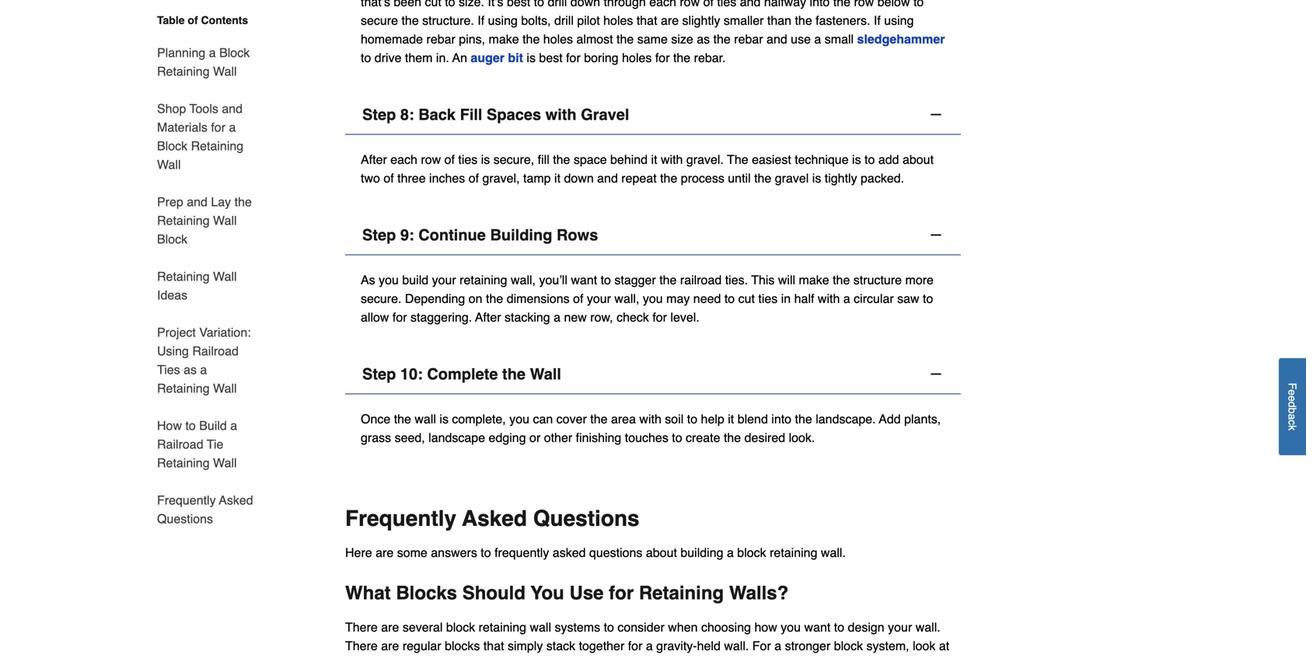 Task type: vqa. For each thing, say whether or not it's contained in the screenshot.
first Accessible from the bottom of the page
no



Task type: describe. For each thing, give the bounding box(es) containing it.
using
[[157, 344, 189, 359]]

block,
[[794, 658, 826, 659]]

1 horizontal spatial asked
[[462, 507, 527, 532]]

each inside that's been cut to size. it's best to drill down through each row of ties and halfway into the row below to secure the structure. if using bolts, drill pilot holes that are slightly smaller than the fasteners. if using homemade rebar pins, make the holes almost the same size as the rebar and use a small
[[650, 0, 677, 9]]

once the wall is complete, you can cover the area with soil to help it blend into the landscape. add plants, grass seed, landscape edging or other finishing touches to create the desired look.
[[361, 412, 941, 445]]

and inside after each row of ties is secure, fill the space behind it with gravel. the easiest technique is to add about two of three inches of gravel, tamp it down and repeat the process until the gravel is tightly packed.
[[598, 171, 618, 185]]

that down system,
[[882, 658, 903, 659]]

than
[[768, 13, 792, 28]]

the down help
[[724, 431, 741, 445]]

f
[[1287, 383, 1299, 390]]

8:
[[401, 106, 414, 124]]

2 e from the top
[[1287, 396, 1299, 402]]

of right table
[[188, 14, 198, 26]]

0 vertical spatial wall.
[[821, 546, 846, 560]]

use
[[791, 32, 811, 46]]

for right use
[[609, 583, 634, 604]]

1 vertical spatial there
[[345, 639, 378, 654]]

for left boring
[[566, 51, 581, 65]]

after each row of ties is secure, fill the space behind it with gravel. the easiest technique is to add about two of three inches of gravel, tamp it down and repeat the process until the gravel is tightly packed.
[[361, 152, 934, 185]]

tools
[[190, 102, 218, 116]]

spaces
[[487, 106, 541, 124]]

simply
[[508, 639, 543, 654]]

been
[[394, 0, 422, 9]]

should
[[463, 583, 526, 604]]

building
[[490, 226, 553, 244]]

2 horizontal spatial row
[[854, 0, 875, 9]]

the left same
[[617, 32, 634, 46]]

area
[[611, 412, 636, 427]]

retaining wall ideas link
[[157, 258, 255, 314]]

once
[[361, 412, 391, 427]]

1 vertical spatial retaining
[[770, 546, 818, 560]]

0 horizontal spatial your
[[432, 273, 456, 287]]

step for step 8: back fill spaces with gravel
[[363, 106, 396, 124]]

easy
[[500, 658, 526, 659]]

minus image for step 8: back fill spaces with gravel
[[929, 107, 944, 122]]

the down easiest
[[755, 171, 772, 185]]

that up "easy"
[[484, 639, 505, 654]]

to up bolts,
[[534, 0, 545, 9]]

2 vertical spatial wall.
[[724, 639, 749, 654]]

1 vertical spatial drill
[[555, 13, 574, 28]]

is inside once the wall is complete, you can cover the area with soil to help it blend into the landscape. add plants, grass seed, landscape edging or other finishing touches to create the desired look.
[[440, 412, 449, 427]]

2 vertical spatial block
[[834, 639, 864, 654]]

bit
[[508, 51, 524, 65]]

2 horizontal spatial wall.
[[916, 621, 941, 635]]

for right allow
[[393, 310, 407, 325]]

a left new
[[554, 310, 561, 325]]

structure.
[[423, 13, 474, 28]]

what blocks should you use for retaining walls?
[[345, 583, 789, 604]]

it's
[[488, 0, 504, 9]]

step 8: back fill spaces with gravel
[[363, 106, 630, 124]]

0 vertical spatial there
[[345, 621, 378, 635]]

drive
[[375, 51, 402, 65]]

2 if from the left
[[874, 13, 881, 28]]

that right one
[[370, 658, 390, 659]]

down inside that's been cut to size. it's best to drill down through each row of ties and halfway into the row below to secure the structure. if using bolts, drill pilot holes that are slightly smaller than the fasteners. if using homemade rebar pins, make the holes almost the same size as the rebar and use a small
[[571, 0, 601, 9]]

railroad inside how to build a railroad tie retaining wall
[[157, 438, 203, 452]]

after inside after each row of ties is secure, fill the space behind it with gravel. the easiest technique is to add about two of three inches of gravel, tamp it down and repeat the process until the gravel is tightly packed.
[[361, 152, 387, 167]]

consider
[[618, 621, 665, 635]]

one
[[345, 658, 366, 659]]

stack
[[547, 639, 576, 654]]

c
[[1287, 420, 1299, 426]]

ideas
[[157, 288, 188, 303]]

back
[[419, 106, 456, 124]]

are right the here
[[376, 546, 394, 560]]

other
[[544, 431, 573, 445]]

you'll
[[539, 273, 568, 287]]

a left circular
[[844, 292, 851, 306]]

complete,
[[452, 412, 506, 427]]

about inside after each row of ties is secure, fill the space behind it with gravel. the easiest technique is to add about two of three inches of gravel, tamp it down and repeat the process until the gravel is tightly packed.
[[903, 152, 934, 167]]

retaining inside retaining wall ideas
[[157, 270, 210, 284]]

a right building at the bottom right of the page
[[727, 546, 734, 560]]

1 horizontal spatial frequently asked questions
[[345, 507, 640, 532]]

step 10: complete the wall button
[[345, 355, 961, 395]]

auger bit link
[[471, 51, 524, 65]]

for up assembly. on the bottom left
[[628, 639, 643, 654]]

fill
[[538, 152, 550, 167]]

the up finishing
[[591, 412, 608, 427]]

auger
[[471, 51, 505, 65]]

lay
[[211, 195, 231, 209]]

a inside "button"
[[1287, 414, 1299, 420]]

your inside there are several block retaining wall systems to consider when choosing how you want to design your wall. there are regular blocks that simply stack together for a gravity-held wall. for a stronger block system, look at one that works with pins for easy and secure assembly. there is also interlocking block, with a lip that creates
[[888, 621, 913, 635]]

0 horizontal spatial about
[[646, 546, 677, 560]]

you left may
[[643, 292, 663, 306]]

gravel,
[[483, 171, 520, 185]]

1 rebar from the left
[[427, 32, 456, 46]]

build
[[199, 419, 227, 433]]

make inside that's been cut to size. it's best to drill down through each row of ties and halfway into the row below to secure the structure. if using bolts, drill pilot holes that are slightly smaller than the fasteners. if using homemade rebar pins, make the holes almost the same size as the rebar and use a small
[[489, 32, 519, 46]]

ties.
[[726, 273, 748, 287]]

2 rebar from the left
[[735, 32, 764, 46]]

as inside that's been cut to size. it's best to drill down through each row of ties and halfway into the row below to secure the structure. if using bolts, drill pilot holes that are slightly smaller than the fasteners. if using homemade rebar pins, make the holes almost the same size as the rebar and use a small
[[697, 32, 710, 46]]

repeat
[[622, 171, 657, 185]]

with right block,
[[830, 658, 852, 659]]

1 vertical spatial your
[[587, 292, 611, 306]]

to right below
[[914, 0, 924, 9]]

for inside shop tools and materials for a block retaining wall
[[211, 120, 226, 135]]

you
[[531, 583, 565, 604]]

the down been
[[402, 13, 419, 28]]

is up tightly
[[853, 152, 862, 167]]

interlocking
[[727, 658, 790, 659]]

for left level.
[[653, 310, 667, 325]]

three
[[398, 171, 426, 185]]

held
[[697, 639, 721, 654]]

1 horizontal spatial questions
[[533, 507, 640, 532]]

an
[[453, 51, 467, 65]]

the up use
[[795, 13, 813, 28]]

1 if from the left
[[478, 13, 485, 28]]

to up structure.
[[445, 0, 456, 9]]

that's been cut to size. it's best to drill down through each row of ties and halfway into the row below to secure the structure. if using bolts, drill pilot holes that are slightly smaller than the fasteners. if using homemade rebar pins, make the holes almost the same size as the rebar and use a small
[[361, 0, 924, 46]]

size.
[[459, 0, 485, 9]]

secure inside there are several block retaining wall systems to consider when choosing how you want to design your wall. there are regular blocks that simply stack together for a gravity-held wall. for a stronger block system, look at one that works with pins for easy and secure assembly. there is also interlocking block, with a lip that creates
[[554, 658, 591, 659]]

into inside once the wall is complete, you can cover the area with soil to help it blend into the landscape. add plants, grass seed, landscape edging or other finishing touches to create the desired look.
[[772, 412, 792, 427]]

until
[[728, 171, 751, 185]]

2 vertical spatial there
[[653, 658, 685, 659]]

landscape.
[[816, 412, 876, 427]]

with inside 'button'
[[546, 106, 577, 124]]

tie
[[207, 438, 224, 452]]

may
[[667, 292, 690, 306]]

soil
[[665, 412, 684, 427]]

and down than
[[767, 32, 788, 46]]

the up rebar.
[[714, 32, 731, 46]]

ties inside after each row of ties is secure, fill the space behind it with gravel. the easiest technique is to add about two of three inches of gravel, tamp it down and repeat the process until the gravel is tightly packed.
[[458, 152, 478, 167]]

pins
[[455, 658, 478, 659]]

step for step 10: complete the wall
[[363, 366, 396, 383]]

retaining for that's been cut to size. it's best to drill down through each row of ties and halfway into the row below to secure the structure. if using bolts, drill pilot holes that are slightly smaller than the fasteners. if using homemade rebar pins, make the holes almost the same size as the rebar and use a small
[[460, 273, 508, 287]]

and up smaller
[[740, 0, 761, 9]]

there are several block retaining wall systems to consider when choosing how you want to design your wall. there are regular blocks that simply stack together for a gravity-held wall. for a stronger block system, look at one that works with pins for easy and secure assembly. there is also interlocking block, with a lip that creates
[[345, 621, 957, 659]]

on
[[469, 292, 483, 306]]

holes inside sledgehammer to drive them in. an auger bit is best for boring holes for the rebar.
[[622, 51, 652, 65]]

two
[[361, 171, 380, 185]]

walls?
[[730, 583, 789, 604]]

homemade
[[361, 32, 423, 46]]

process
[[681, 171, 725, 185]]

and inside shop tools and materials for a block retaining wall
[[222, 102, 243, 116]]

stagger
[[615, 273, 656, 287]]

wall inside project variation: using railroad ties as a retaining wall
[[213, 382, 237, 396]]

the left structure
[[833, 273, 851, 287]]

cut inside the "as you build your retaining wall, you'll want to stagger the railroad ties. this will make the structure more secure. depending on the dimensions of your wall, you may need to cut ties in half with a circular saw to allow for staggering. after stacking a new row, check for level."
[[739, 292, 755, 306]]

with inside once the wall is complete, you can cover the area with soil to help it blend into the landscape. add plants, grass seed, landscape edging or other finishing touches to create the desired look.
[[640, 412, 662, 427]]

are left the several
[[381, 621, 399, 635]]

a down consider at the bottom of page
[[646, 639, 653, 654]]

for
[[753, 639, 772, 654]]

9:
[[401, 226, 414, 244]]

frequently inside 'table of contents' element
[[157, 494, 216, 508]]

step 9: continue building rows button
[[345, 216, 961, 256]]

the up seed,
[[394, 412, 411, 427]]

to down ties.
[[725, 292, 735, 306]]

building
[[681, 546, 724, 560]]

retaining inside shop tools and materials for a block retaining wall
[[191, 139, 244, 153]]

allow
[[361, 310, 389, 325]]

wall inside button
[[530, 366, 562, 383]]

blocks
[[396, 583, 457, 604]]

step 9: continue building rows
[[363, 226, 598, 244]]

0 horizontal spatial it
[[555, 171, 561, 185]]

retaining for frequently asked questions
[[479, 621, 527, 635]]

is inside sledgehammer to drive them in. an auger bit is best for boring holes for the rebar.
[[527, 51, 536, 65]]

block for prep and lay the retaining wall block
[[157, 232, 188, 247]]

a inside project variation: using railroad ties as a retaining wall
[[200, 363, 207, 377]]

down inside after each row of ties is secure, fill the space behind it with gravel. the easiest technique is to add about two of three inches of gravel, tamp it down and repeat the process until the gravel is tightly packed.
[[564, 171, 594, 185]]

to left design
[[834, 621, 845, 635]]

build
[[402, 273, 429, 287]]

the up look.
[[795, 412, 813, 427]]

as inside project variation: using railroad ties as a retaining wall
[[184, 363, 197, 377]]

minus image for step 9: continue building rows
[[929, 228, 944, 243]]

use
[[570, 583, 604, 604]]

want inside the "as you build your retaining wall, you'll want to stagger the railroad ties. this will make the structure more secure. depending on the dimensions of your wall, you may need to cut ties in half with a circular saw to allow for staggering. after stacking a new row, check for level."
[[571, 273, 598, 287]]

a inside planning a block retaining wall
[[209, 46, 216, 60]]

of up inches
[[445, 152, 455, 167]]

how
[[157, 419, 182, 433]]

the inside sledgehammer to drive them in. an auger bit is best for boring holes for the rebar.
[[674, 51, 691, 65]]

gravity-
[[657, 639, 697, 654]]

0 vertical spatial holes
[[604, 13, 634, 28]]

1 using from the left
[[488, 13, 518, 28]]

step for step 9: continue building rows
[[363, 226, 396, 244]]

fasteners.
[[816, 13, 871, 28]]

more
[[906, 273, 934, 287]]

prep
[[157, 195, 183, 209]]

to left stagger
[[601, 273, 611, 287]]

sledgehammer
[[858, 32, 946, 46]]

minus image for step 10: complete the wall
[[929, 367, 944, 382]]

0 vertical spatial drill
[[548, 0, 567, 9]]



Task type: locate. For each thing, give the bounding box(es) containing it.
minus image
[[929, 107, 944, 122], [929, 228, 944, 243], [929, 367, 944, 382]]

design
[[848, 621, 885, 635]]

secure inside that's been cut to size. it's best to drill down through each row of ties and halfway into the row below to secure the structure. if using bolts, drill pilot holes that are slightly smaller than the fasteners. if using homemade rebar pins, make the holes almost the same size as the rebar and use a small
[[361, 13, 398, 28]]

1 vertical spatial into
[[772, 412, 792, 427]]

0 horizontal spatial wall
[[415, 412, 436, 427]]

1 horizontal spatial best
[[539, 51, 563, 65]]

step
[[363, 106, 396, 124], [363, 226, 396, 244], [363, 366, 396, 383]]

same
[[638, 32, 668, 46]]

retaining inside planning a block retaining wall
[[157, 64, 210, 79]]

1 step from the top
[[363, 106, 396, 124]]

structure
[[854, 273, 902, 287]]

0 horizontal spatial into
[[772, 412, 792, 427]]

block inside shop tools and materials for a block retaining wall
[[157, 139, 188, 153]]

how
[[755, 621, 778, 635]]

are
[[661, 13, 679, 28], [376, 546, 394, 560], [381, 621, 399, 635], [381, 639, 399, 654]]

1 vertical spatial ties
[[458, 152, 478, 167]]

as you build your retaining wall, you'll want to stagger the railroad ties. this will make the structure more secure. depending on the dimensions of your wall, you may need to cut ties in half with a circular saw to allow for staggering. after stacking a new row, check for level.
[[361, 273, 934, 325]]

wall up variation:
[[213, 270, 237, 284]]

0 vertical spatial best
[[507, 0, 531, 9]]

is up gravel, at the left of the page
[[481, 152, 490, 167]]

each
[[650, 0, 677, 9], [391, 152, 418, 167]]

step inside button
[[363, 366, 396, 383]]

to right saw
[[923, 292, 934, 306]]

that
[[637, 13, 658, 28], [484, 639, 505, 654], [370, 658, 390, 659], [882, 658, 903, 659]]

of inside that's been cut to size. it's best to drill down through each row of ties and halfway into the row below to secure the structure. if using bolts, drill pilot holes that are slightly smaller than the fasteners. if using homemade rebar pins, make the holes almost the same size as the rebar and use a small
[[704, 0, 714, 9]]

it right help
[[728, 412, 735, 427]]

1 horizontal spatial make
[[799, 273, 830, 287]]

check
[[617, 310, 649, 325]]

1 vertical spatial step
[[363, 226, 396, 244]]

make inside the "as you build your retaining wall, you'll want to stagger the railroad ties. this will make the structure more secure. depending on the dimensions of your wall, you may need to cut ties in half with a circular saw to allow for staggering. after stacking a new row, check for level."
[[799, 273, 830, 287]]

0 vertical spatial wall,
[[511, 273, 536, 287]]

gravel.
[[687, 152, 724, 167]]

are inside that's been cut to size. it's best to drill down through each row of ties and halfway into the row below to secure the structure. if using bolts, drill pilot holes that are slightly smaller than the fasteners. if using homemade rebar pins, make the holes almost the same size as the rebar and use a small
[[661, 13, 679, 28]]

the right repeat
[[661, 171, 678, 185]]

1 vertical spatial wall.
[[916, 621, 941, 635]]

size
[[672, 32, 694, 46]]

holes down same
[[622, 51, 652, 65]]

holes down "through" at the left
[[604, 13, 634, 28]]

2 horizontal spatial block
[[834, 639, 864, 654]]

row up fasteners. on the right top of page
[[854, 0, 875, 9]]

0 horizontal spatial if
[[478, 13, 485, 28]]

step inside 'button'
[[363, 106, 396, 124]]

0 horizontal spatial frequently
[[157, 494, 216, 508]]

2 step from the top
[[363, 226, 396, 244]]

rows
[[557, 226, 598, 244]]

1 vertical spatial about
[[646, 546, 677, 560]]

1 horizontal spatial row
[[680, 0, 700, 9]]

look.
[[789, 431, 816, 445]]

and left lay
[[187, 195, 208, 209]]

level.
[[671, 310, 700, 325]]

0 vertical spatial about
[[903, 152, 934, 167]]

drill up bolts,
[[548, 0, 567, 9]]

questions down how to build a railroad tie retaining wall
[[157, 512, 213, 527]]

seed,
[[395, 431, 425, 445]]

wall up "tools"
[[213, 64, 237, 79]]

desired
[[745, 431, 786, 445]]

1 minus image from the top
[[929, 107, 944, 122]]

1 vertical spatial best
[[539, 51, 563, 65]]

the right lay
[[235, 195, 252, 209]]

1 vertical spatial block
[[446, 621, 475, 635]]

step left 8: on the left top
[[363, 106, 396, 124]]

sledgehammer link
[[858, 32, 946, 46]]

each inside after each row of ties is secure, fill the space behind it with gravel. the easiest technique is to add about two of three inches of gravel, tamp it down and repeat the process until the gravel is tightly packed.
[[391, 152, 418, 167]]

want inside there are several block retaining wall systems to consider when choosing how you want to design your wall. there are regular blocks that simply stack together for a gravity-held wall. for a stronger block system, look at one that works with pins for easy and secure assembly. there is also interlocking block, with a lip that creates
[[805, 621, 831, 635]]

with left gravel
[[546, 106, 577, 124]]

step 10: complete the wall
[[363, 366, 562, 383]]

to right soil
[[687, 412, 698, 427]]

below
[[878, 0, 911, 9]]

0 horizontal spatial after
[[361, 152, 387, 167]]

1 horizontal spatial wall,
[[615, 292, 640, 306]]

0 horizontal spatial as
[[184, 363, 197, 377]]

create
[[686, 431, 721, 445]]

the inside prep and lay the retaining wall block
[[235, 195, 252, 209]]

that inside that's been cut to size. it's best to drill down through each row of ties and halfway into the row below to secure the structure. if using bolts, drill pilot holes that are slightly smaller than the fasteners. if using homemade rebar pins, make the holes almost the same size as the rebar and use a small
[[637, 13, 658, 28]]

and inside there are several block retaining wall systems to consider when choosing how you want to design your wall. there are regular blocks that simply stack together for a gravity-held wall. for a stronger block system, look at one that works with pins for easy and secure assembly. there is also interlocking block, with a lip that creates
[[529, 658, 550, 659]]

halfway
[[765, 0, 807, 9]]

that up same
[[637, 13, 658, 28]]

railroad down how
[[157, 438, 203, 452]]

or
[[530, 431, 541, 445]]

minus image inside step 10: complete the wall button
[[929, 367, 944, 382]]

1 horizontal spatial want
[[805, 621, 831, 635]]

0 horizontal spatial best
[[507, 0, 531, 9]]

best inside that's been cut to size. it's best to drill down through each row of ties and halfway into the row below to secure the structure. if using bolts, drill pilot holes that are slightly smaller than the fasteners. if using homemade rebar pins, make the holes almost the same size as the rebar and use a small
[[507, 0, 531, 9]]

best inside sledgehammer to drive them in. an auger bit is best for boring holes for the rebar.
[[539, 51, 563, 65]]

secure down stack
[[554, 658, 591, 659]]

0 vertical spatial as
[[697, 32, 710, 46]]

block for shop tools and materials for a block retaining wall
[[157, 139, 188, 153]]

almost
[[577, 32, 613, 46]]

are up 'works'
[[381, 639, 399, 654]]

ties inside the "as you build your retaining wall, you'll want to stagger the railroad ties. this will make the structure more secure. depending on the dimensions of your wall, you may need to cut ties in half with a circular saw to allow for staggering. after stacking a new row, check for level."
[[759, 292, 778, 306]]

1 vertical spatial holes
[[544, 32, 573, 46]]

row inside after each row of ties is secure, fill the space behind it with gravel. the easiest technique is to add about two of three inches of gravel, tamp it down and repeat the process until the gravel is tightly packed.
[[421, 152, 441, 167]]

0 horizontal spatial wall.
[[724, 639, 749, 654]]

block inside prep and lay the retaining wall block
[[157, 232, 188, 247]]

0 vertical spatial want
[[571, 273, 598, 287]]

1 horizontal spatial each
[[650, 0, 677, 9]]

0 horizontal spatial make
[[489, 32, 519, 46]]

lip
[[866, 658, 878, 659]]

of right inches
[[469, 171, 479, 185]]

to inside how to build a railroad tie retaining wall
[[185, 419, 196, 433]]

0 horizontal spatial frequently asked questions
[[157, 494, 253, 527]]

the up may
[[660, 273, 677, 287]]

pilot
[[577, 13, 600, 28]]

0 vertical spatial railroad
[[192, 344, 239, 359]]

0 horizontal spatial questions
[[157, 512, 213, 527]]

how to build a railroad tie retaining wall link
[[157, 408, 255, 482]]

questions
[[533, 507, 640, 532], [157, 512, 213, 527]]

1 vertical spatial after
[[475, 310, 501, 325]]

wall inside planning a block retaining wall
[[213, 64, 237, 79]]

each up same
[[650, 0, 677, 9]]

frequently down how to build a railroad tie retaining wall
[[157, 494, 216, 508]]

a right ties
[[200, 363, 207, 377]]

block up walls?
[[738, 546, 767, 560]]

railroad
[[681, 273, 722, 287]]

1 horizontal spatial about
[[903, 152, 934, 167]]

2 vertical spatial ties
[[759, 292, 778, 306]]

0 vertical spatial down
[[571, 0, 601, 9]]

0 horizontal spatial using
[[488, 13, 518, 28]]

a inside how to build a railroad tie retaining wall
[[230, 419, 237, 433]]

1 horizontal spatial your
[[587, 292, 611, 306]]

ties left the in
[[759, 292, 778, 306]]

of up new
[[573, 292, 584, 306]]

wall, up the dimensions
[[511, 273, 536, 287]]

cut inside that's been cut to size. it's best to drill down through each row of ties and halfway into the row below to secure the structure. if using bolts, drill pilot holes that are slightly smaller than the fasteners. if using homemade rebar pins, make the holes almost the same size as the rebar and use a small
[[425, 0, 442, 9]]

rebar.
[[694, 51, 726, 65]]

row up inches
[[421, 152, 441, 167]]

ties inside that's been cut to size. it's best to drill down through each row of ties and halfway into the row below to secure the structure. if using bolts, drill pilot holes that are slightly smaller than the fasteners. if using homemade rebar pins, make the holes almost the same size as the rebar and use a small
[[717, 0, 737, 9]]

to down soil
[[672, 431, 683, 445]]

table of contents element
[[138, 12, 255, 529]]

2 vertical spatial holes
[[622, 51, 652, 65]]

wall inside shop tools and materials for a block retaining wall
[[157, 158, 181, 172]]

behind
[[611, 152, 648, 167]]

the
[[727, 152, 749, 167]]

1 horizontal spatial rebar
[[735, 32, 764, 46]]

cut up structure.
[[425, 0, 442, 9]]

using down it's
[[488, 13, 518, 28]]

you right how
[[781, 621, 801, 635]]

here
[[345, 546, 372, 560]]

fill
[[460, 106, 483, 124]]

0 horizontal spatial ties
[[458, 152, 478, 167]]

into up fasteners. on the right top of page
[[810, 0, 830, 9]]

the up fasteners. on the right top of page
[[834, 0, 851, 9]]

down down space
[[564, 171, 594, 185]]

it inside once the wall is complete, you can cover the area with soil to help it blend into the landscape. add plants, grass seed, landscape edging or other finishing touches to create the desired look.
[[728, 412, 735, 427]]

3 minus image from the top
[[929, 367, 944, 382]]

about right add
[[903, 152, 934, 167]]

0 vertical spatial block
[[738, 546, 767, 560]]

f e e d b a c k button
[[1280, 359, 1307, 456]]

the right fill
[[553, 152, 571, 167]]

you up edging
[[510, 412, 530, 427]]

minus image inside 'step 9: continue building rows' button
[[929, 228, 944, 243]]

secure.
[[361, 292, 402, 306]]

step inside button
[[363, 226, 396, 244]]

touches
[[625, 431, 669, 445]]

to right answers
[[481, 546, 491, 560]]

is
[[527, 51, 536, 65], [481, 152, 490, 167], [853, 152, 862, 167], [813, 171, 822, 185], [440, 412, 449, 427], [689, 658, 698, 659]]

planning a block retaining wall
[[157, 46, 250, 79]]

small
[[825, 32, 854, 46]]

the down bolts,
[[523, 32, 540, 46]]

2 vertical spatial minus image
[[929, 367, 944, 382]]

frequently asked questions down how to build a railroad tie retaining wall link on the left of the page
[[157, 494, 253, 527]]

0 vertical spatial it
[[652, 152, 658, 167]]

retaining inside how to build a railroad tie retaining wall
[[157, 456, 210, 471]]

table
[[157, 14, 185, 26]]

to inside sledgehammer to drive them in. an auger bit is best for boring holes for the rebar.
[[361, 51, 371, 65]]

best right "bit"
[[539, 51, 563, 65]]

for right the pins
[[482, 658, 496, 659]]

1 vertical spatial as
[[184, 363, 197, 377]]

them
[[405, 51, 433, 65]]

you up secure.
[[379, 273, 399, 287]]

and inside prep and lay the retaining wall block
[[187, 195, 208, 209]]

2 using from the left
[[885, 13, 914, 28]]

will
[[779, 273, 796, 287]]

1 vertical spatial want
[[805, 621, 831, 635]]

0 vertical spatial into
[[810, 0, 830, 9]]

frequently asked questions
[[157, 494, 253, 527], [345, 507, 640, 532]]

1 e from the top
[[1287, 390, 1299, 396]]

you inside there are several block retaining wall systems to consider when choosing how you want to design your wall. there are regular blocks that simply stack together for a gravity-held wall. for a stronger block system, look at one that works with pins for easy and secure assembly. there is also interlocking block, with a lip that creates
[[781, 621, 801, 635]]

several
[[403, 621, 443, 635]]

sledgehammer to drive them in. an auger bit is best for boring holes for the rebar.
[[361, 32, 946, 65]]

2 vertical spatial block
[[157, 232, 188, 247]]

retaining inside project variation: using railroad ties as a retaining wall
[[157, 382, 210, 396]]

1 vertical spatial cut
[[739, 292, 755, 306]]

asked inside 'table of contents' element
[[219, 494, 253, 508]]

easiest
[[752, 152, 792, 167]]

is right "bit"
[[527, 51, 536, 65]]

holes down bolts,
[[544, 32, 573, 46]]

block down materials
[[157, 139, 188, 153]]

add
[[879, 152, 900, 167]]

with down regular
[[430, 658, 452, 659]]

wall up 'can' on the left bottom of page
[[530, 366, 562, 383]]

is inside there are several block retaining wall systems to consider when choosing how you want to design your wall. there are regular blocks that simply stack together for a gravity-held wall. for a stronger block system, look at one that works with pins for easy and secure assembly. there is also interlocking block, with a lip that creates
[[689, 658, 698, 659]]

a inside shop tools and materials for a block retaining wall
[[229, 120, 236, 135]]

in
[[782, 292, 791, 306]]

1 vertical spatial block
[[157, 139, 188, 153]]

wall up build
[[213, 382, 237, 396]]

a right for
[[775, 639, 782, 654]]

to up together
[[604, 621, 614, 635]]

if down below
[[874, 13, 881, 28]]

it
[[652, 152, 658, 167], [555, 171, 561, 185], [728, 412, 735, 427]]

2 minus image from the top
[[929, 228, 944, 243]]

and down space
[[598, 171, 618, 185]]

project variation: using railroad ties as a retaining wall
[[157, 326, 251, 396]]

1 horizontal spatial into
[[810, 0, 830, 9]]

the inside step 10: complete the wall button
[[503, 366, 526, 383]]

and
[[740, 0, 761, 9], [767, 32, 788, 46], [222, 102, 243, 116], [598, 171, 618, 185], [187, 195, 208, 209], [529, 658, 550, 659]]

tightly
[[825, 171, 858, 185]]

1 vertical spatial wall,
[[615, 292, 640, 306]]

0 horizontal spatial row
[[421, 152, 441, 167]]

railroad inside project variation: using railroad ties as a retaining wall
[[192, 344, 239, 359]]

some
[[397, 546, 428, 560]]

a up k
[[1287, 414, 1299, 420]]

the down the size
[[674, 51, 691, 65]]

your up "depending" on the top of the page
[[432, 273, 456, 287]]

system,
[[867, 639, 910, 654]]

a inside that's been cut to size. it's best to drill down through each row of ties and halfway into the row below to secure the structure. if using bolts, drill pilot holes that are slightly smaller than the fasteners. if using homemade rebar pins, make the holes almost the same size as the rebar and use a small
[[815, 32, 822, 46]]

technique
[[795, 152, 849, 167]]

e up b
[[1287, 396, 1299, 402]]

packed.
[[861, 171, 905, 185]]

retaining inside the "as you build your retaining wall, you'll want to stagger the railroad ties. this will make the structure more secure. depending on the dimensions of your wall, you may need to cut ties in half with a circular saw to allow for staggering. after stacking a new row, check for level."
[[460, 273, 508, 287]]

retaining inside prep and lay the retaining wall block
[[157, 214, 210, 228]]

questions up here are some answers to frequently asked questions about building a block retaining wall.
[[533, 507, 640, 532]]

1 vertical spatial railroad
[[157, 438, 203, 452]]

frequently asked questions inside 'table of contents' element
[[157, 494, 253, 527]]

f e e d b a c k
[[1287, 383, 1299, 431]]

with inside the "as you build your retaining wall, you'll want to stagger the railroad ties. this will make the structure more secure. depending on the dimensions of your wall, you may need to cut ties in half with a circular saw to allow for staggering. after stacking a new row, check for level."
[[818, 292, 840, 306]]

as
[[361, 273, 375, 287]]

retaining up when
[[639, 583, 724, 604]]

block inside planning a block retaining wall
[[219, 46, 250, 60]]

1 horizontal spatial ties
[[717, 0, 737, 9]]

prep and lay the retaining wall block link
[[157, 184, 255, 258]]

a left lip
[[855, 658, 862, 659]]

0 horizontal spatial rebar
[[427, 32, 456, 46]]

wall inside prep and lay the retaining wall block
[[213, 214, 237, 228]]

railroad down variation:
[[192, 344, 239, 359]]

0 vertical spatial each
[[650, 0, 677, 9]]

1 horizontal spatial as
[[697, 32, 710, 46]]

to right how
[[185, 419, 196, 433]]

0 horizontal spatial want
[[571, 273, 598, 287]]

is down technique on the right
[[813, 171, 822, 185]]

0 vertical spatial minus image
[[929, 107, 944, 122]]

ties up inches
[[458, 152, 478, 167]]

1 vertical spatial it
[[555, 171, 561, 185]]

wall inside how to build a railroad tie retaining wall
[[213, 456, 237, 471]]

0 vertical spatial your
[[432, 273, 456, 287]]

1 horizontal spatial block
[[738, 546, 767, 560]]

1 horizontal spatial it
[[652, 152, 658, 167]]

wall inside once the wall is complete, you can cover the area with soil to help it blend into the landscape. add plants, grass seed, landscape edging or other finishing touches to create the desired look.
[[415, 412, 436, 427]]

pins,
[[459, 32, 485, 46]]

you inside once the wall is complete, you can cover the area with soil to help it blend into the landscape. add plants, grass seed, landscape edging or other finishing touches to create the desired look.
[[510, 412, 530, 427]]

2 vertical spatial your
[[888, 621, 913, 635]]

1 vertical spatial secure
[[554, 658, 591, 659]]

variation:
[[199, 326, 251, 340]]

wall,
[[511, 273, 536, 287], [615, 292, 640, 306]]

1 horizontal spatial using
[[885, 13, 914, 28]]

of right two
[[384, 171, 394, 185]]

want right the you'll
[[571, 273, 598, 287]]

for down same
[[656, 51, 670, 65]]

2 horizontal spatial it
[[728, 412, 735, 427]]

1 horizontal spatial secure
[[554, 658, 591, 659]]

it right the tamp
[[555, 171, 561, 185]]

when
[[668, 621, 698, 635]]

1 horizontal spatial cut
[[739, 292, 755, 306]]

the
[[834, 0, 851, 9], [402, 13, 419, 28], [795, 13, 813, 28], [523, 32, 540, 46], [617, 32, 634, 46], [714, 32, 731, 46], [674, 51, 691, 65], [553, 152, 571, 167], [661, 171, 678, 185], [755, 171, 772, 185], [235, 195, 252, 209], [660, 273, 677, 287], [833, 273, 851, 287], [486, 292, 503, 306], [503, 366, 526, 383], [394, 412, 411, 427], [591, 412, 608, 427], [795, 412, 813, 427], [724, 431, 741, 445]]

1 horizontal spatial after
[[475, 310, 501, 325]]

after
[[361, 152, 387, 167], [475, 310, 501, 325]]

space
[[574, 152, 607, 167]]

ties
[[717, 0, 737, 9], [458, 152, 478, 167], [759, 292, 778, 306]]

1 vertical spatial each
[[391, 152, 418, 167]]

want
[[571, 273, 598, 287], [805, 621, 831, 635]]

how to build a railroad tie retaining wall
[[157, 419, 237, 471]]

0 horizontal spatial wall,
[[511, 273, 536, 287]]

in.
[[436, 51, 449, 65]]

rebar down smaller
[[735, 32, 764, 46]]

1 vertical spatial wall
[[530, 621, 552, 635]]

if down "size." at top
[[478, 13, 485, 28]]

0 vertical spatial make
[[489, 32, 519, 46]]

your up system,
[[888, 621, 913, 635]]

wall inside retaining wall ideas
[[213, 270, 237, 284]]

of inside the "as you build your retaining wall, you'll want to stagger the railroad ties. this will make the structure more secure. depending on the dimensions of your wall, you may need to cut ties in half with a circular saw to allow for staggering. after stacking a new row, check for level."
[[573, 292, 584, 306]]

0 vertical spatial secure
[[361, 13, 398, 28]]

project variation: using railroad ties as a retaining wall link
[[157, 314, 255, 408]]

1 horizontal spatial wall
[[530, 621, 552, 635]]

your up row,
[[587, 292, 611, 306]]

0 horizontal spatial block
[[446, 621, 475, 635]]

after inside the "as you build your retaining wall, you'll want to stagger the railroad ties. this will make the structure more secure. depending on the dimensions of your wall, you may need to cut ties in half with a circular saw to allow for staggering. after stacking a new row, check for level."
[[475, 310, 501, 325]]

asked down tie on the left bottom of the page
[[219, 494, 253, 508]]

depending
[[405, 292, 465, 306]]

down up the pilot
[[571, 0, 601, 9]]

retaining down tie on the left bottom of the page
[[157, 456, 210, 471]]

after down the on
[[475, 310, 501, 325]]

retaining up ideas
[[157, 270, 210, 284]]

saw
[[898, 292, 920, 306]]

cut down ties.
[[739, 292, 755, 306]]

0 horizontal spatial each
[[391, 152, 418, 167]]

stacking
[[505, 310, 551, 325]]

the right complete
[[503, 366, 526, 383]]

is up landscape
[[440, 412, 449, 427]]

0 vertical spatial block
[[219, 46, 250, 60]]

wall inside there are several block retaining wall systems to consider when choosing how you want to design your wall. there are regular blocks that simply stack together for a gravity-held wall. for a stronger block system, look at one that works with pins for easy and secure assembly. there is also interlocking block, with a lip that creates
[[530, 621, 552, 635]]

1 horizontal spatial frequently
[[345, 507, 457, 532]]

for down "tools"
[[211, 120, 226, 135]]

finishing
[[576, 431, 622, 445]]

with inside after each row of ties is secure, fill the space behind it with gravel. the easiest technique is to add about two of three inches of gravel, tamp it down and repeat the process until the gravel is tightly packed.
[[661, 152, 683, 167]]

2 vertical spatial it
[[728, 412, 735, 427]]

complete
[[427, 366, 498, 383]]

questions inside frequently asked questions link
[[157, 512, 213, 527]]

0 vertical spatial after
[[361, 152, 387, 167]]

0 vertical spatial ties
[[717, 0, 737, 9]]

minus image inside step 8: back fill spaces with gravel 'button'
[[929, 107, 944, 122]]

grass
[[361, 431, 391, 445]]

dimensions
[[507, 292, 570, 306]]

into inside that's been cut to size. it's best to drill down through each row of ties and halfway into the row below to secure the structure. if using bolts, drill pilot holes that are slightly smaller than the fasteners. if using homemade rebar pins, make the holes almost the same size as the rebar and use a small
[[810, 0, 830, 9]]

plants,
[[905, 412, 941, 427]]

3 step from the top
[[363, 366, 396, 383]]

blocks
[[445, 639, 480, 654]]

to inside after each row of ties is secure, fill the space behind it with gravel. the easiest technique is to add about two of three inches of gravel, tamp it down and repeat the process until the gravel is tightly packed.
[[865, 152, 875, 167]]

to left add
[[865, 152, 875, 167]]

2 horizontal spatial your
[[888, 621, 913, 635]]

1 vertical spatial down
[[564, 171, 594, 185]]

0 vertical spatial wall
[[415, 412, 436, 427]]

0 horizontal spatial secure
[[361, 13, 398, 28]]

secure,
[[494, 152, 535, 167]]

the right the on
[[486, 292, 503, 306]]

wall down tie on the left bottom of the page
[[213, 456, 237, 471]]

retaining inside there are several block retaining wall systems to consider when choosing how you want to design your wall. there are regular blocks that simply stack together for a gravity-held wall. for a stronger block system, look at one that works with pins for easy and secure assembly. there is also interlocking block, with a lip that creates
[[479, 621, 527, 635]]



